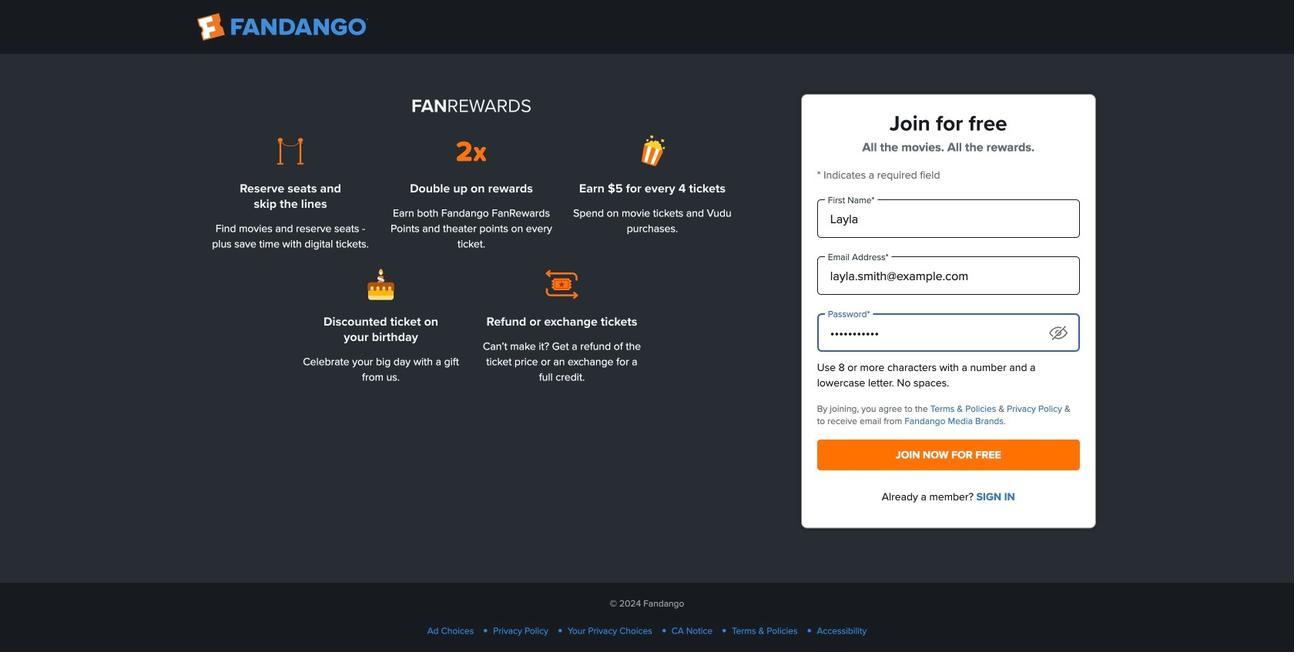 Task type: locate. For each thing, give the bounding box(es) containing it.
password hide image
[[1049, 326, 1068, 340]]

1   text field from the top
[[817, 200, 1080, 238]]

1 vertical spatial   text field
[[817, 257, 1080, 295]]

fandango home image
[[197, 13, 368, 41]]

  text field
[[817, 200, 1080, 238], [817, 257, 1080, 295]]

  password field
[[817, 314, 1080, 352]]

0 vertical spatial   text field
[[817, 200, 1080, 238]]

None submit
[[817, 440, 1080, 471]]

2   text field from the top
[[817, 257, 1080, 295]]



